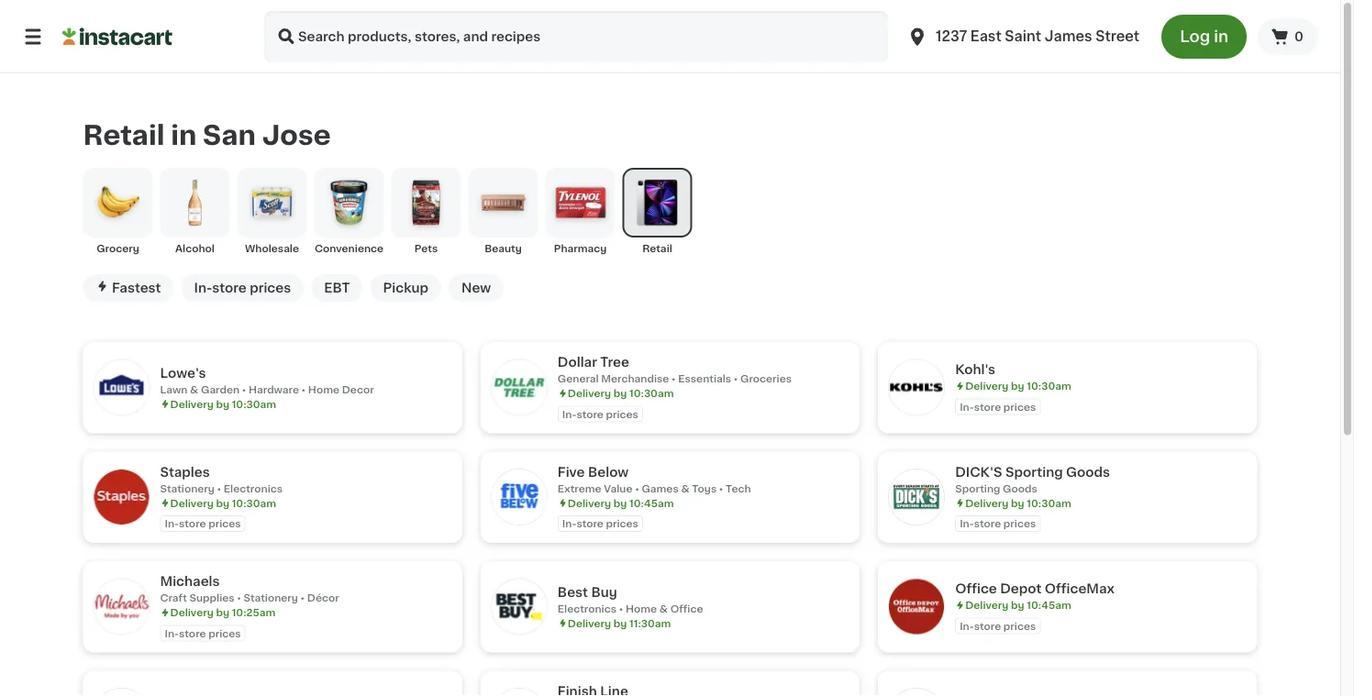 Task type: vqa. For each thing, say whether or not it's contained in the screenshot.
76
no



Task type: locate. For each thing, give the bounding box(es) containing it.
in-store prices down the 'wholesale'
[[194, 282, 291, 294]]

delivery by 11:30am
[[568, 619, 671, 629]]

in- down craft
[[165, 628, 179, 639]]

& inside best buy electronics • home & office
[[660, 604, 668, 614]]

store down general
[[577, 409, 604, 419]]

1 vertical spatial home
[[626, 604, 657, 614]]

0 vertical spatial electronics
[[224, 483, 283, 494]]

1 vertical spatial office
[[670, 604, 703, 614]]

staples
[[160, 466, 210, 478]]

& down the lowe's
[[190, 385, 198, 395]]

saint
[[1005, 30, 1042, 43]]

grocery button
[[83, 168, 153, 256]]

delivery for dollar tree
[[568, 388, 611, 399]]

in inside button
[[1214, 29, 1229, 45]]

in-store prices down "staples stationery • electronics" at the bottom of the page
[[165, 519, 241, 529]]

&
[[190, 385, 198, 395], [681, 483, 690, 494], [660, 604, 668, 614]]

retail for retail in san jose
[[83, 122, 165, 148]]

retail inside button
[[642, 243, 672, 254]]

0 horizontal spatial electronics
[[224, 483, 283, 494]]

delivery for five below
[[568, 498, 611, 508]]

five below image
[[492, 470, 547, 525]]

toys
[[692, 483, 717, 494]]

1 vertical spatial 10:45am
[[1027, 600, 1072, 611]]

10:30am
[[1027, 381, 1072, 391], [629, 388, 674, 399], [232, 399, 276, 409], [232, 498, 276, 508], [1027, 498, 1072, 508]]

stationery
[[160, 483, 215, 494], [244, 593, 298, 603]]

stationery up 10:25am
[[244, 593, 298, 603]]

1 horizontal spatial office
[[955, 583, 997, 595]]

0 horizontal spatial in
[[171, 122, 197, 148]]

2 1237 east saint james street button from the left
[[907, 11, 1140, 62]]

retail right pharmacy
[[642, 243, 672, 254]]

0 vertical spatial &
[[190, 385, 198, 395]]

0 vertical spatial in
[[1214, 29, 1229, 45]]

office up 11:30am
[[670, 604, 703, 614]]

garden
[[201, 385, 240, 395]]

dick's
[[955, 466, 1002, 478]]

in-store prices down delivery by 10:25am
[[165, 628, 241, 639]]

delivery down depot
[[965, 600, 1009, 611]]

lowe's image
[[94, 360, 149, 415]]

store down alcohol
[[212, 282, 247, 294]]

1 vertical spatial goods
[[1003, 483, 1038, 494]]

1 horizontal spatial sporting
[[1006, 466, 1063, 478]]

0 horizontal spatial home
[[308, 385, 340, 395]]

staples image
[[94, 470, 149, 525]]

delivery by 10:30am down "staples stationery • electronics" at the bottom of the page
[[170, 498, 276, 508]]

below
[[588, 466, 629, 478]]

in- inside button
[[194, 282, 212, 294]]

home inside lowe's lawn & garden • hardware • home decor
[[308, 385, 340, 395]]

office inside best buy electronics • home & office
[[670, 604, 703, 614]]

by for five below
[[614, 498, 627, 508]]

& up 11:30am
[[660, 604, 668, 614]]

goods
[[1066, 466, 1110, 478], [1003, 483, 1038, 494]]

best buy image
[[492, 580, 547, 635]]

sporting down the dick's
[[955, 483, 1001, 494]]

store down extreme
[[577, 519, 604, 529]]

supplies
[[189, 593, 235, 603]]

0 vertical spatial stationery
[[160, 483, 215, 494]]

in-store prices down the dick's
[[960, 519, 1036, 529]]

store down staples
[[179, 519, 206, 529]]

in-
[[194, 282, 212, 294], [960, 402, 974, 412], [562, 409, 577, 419], [165, 519, 179, 529], [562, 519, 577, 529], [960, 519, 974, 529], [960, 621, 974, 631], [165, 628, 179, 639]]

delivery by 10:45am down depot
[[965, 600, 1072, 611]]

office depot officemax
[[955, 583, 1115, 595]]

10:45am down games
[[629, 498, 674, 508]]

in- down alcohol
[[194, 282, 212, 294]]

2 vertical spatial &
[[660, 604, 668, 614]]

hardware
[[249, 385, 299, 395]]

delivery for dick's sporting goods
[[965, 498, 1009, 508]]

prices down delivery by 10:25am
[[208, 628, 241, 639]]

0 vertical spatial home
[[308, 385, 340, 395]]

by for dick's sporting goods
[[1011, 498, 1025, 508]]

in-store prices inside button
[[194, 282, 291, 294]]

convenience
[[315, 243, 384, 254]]

in-store prices down kohl's
[[960, 402, 1036, 412]]

10:45am down office depot officemax
[[1027, 600, 1072, 611]]

home
[[308, 385, 340, 395], [626, 604, 657, 614]]

1 vertical spatial in
[[171, 122, 197, 148]]

pets button
[[391, 168, 461, 256]]

delivery by 10:30am down kohl's
[[965, 381, 1072, 391]]

beauty button
[[468, 168, 538, 256]]

retail up grocery button
[[83, 122, 165, 148]]

prices down dick's sporting goods sporting goods
[[1004, 519, 1036, 529]]

delivery down the dick's
[[965, 498, 1009, 508]]

0 vertical spatial goods
[[1066, 466, 1110, 478]]

1 horizontal spatial &
[[660, 604, 668, 614]]

in- down general
[[562, 409, 577, 419]]

lowe's lawn & garden • hardware • home decor
[[160, 367, 374, 395]]

staples stationery • electronics
[[160, 466, 283, 494]]

retail in san jose
[[83, 122, 331, 148]]

delivery down extreme
[[568, 498, 611, 508]]

• inside "staples stationery • electronics"
[[217, 483, 221, 494]]

jose
[[262, 122, 331, 148]]

0 horizontal spatial &
[[190, 385, 198, 395]]

in- down extreme
[[562, 519, 577, 529]]

office depot officemax image
[[889, 580, 944, 635]]

1 vertical spatial delivery by 10:45am
[[965, 600, 1072, 611]]

retail
[[83, 122, 165, 148], [642, 243, 672, 254]]

in left 'san'
[[171, 122, 197, 148]]

delivery by 10:30am down merchandise
[[568, 388, 674, 399]]

delivery down staples
[[170, 498, 214, 508]]

office left depot
[[955, 583, 997, 595]]

0 horizontal spatial retail
[[83, 122, 165, 148]]

officemax
[[1045, 583, 1115, 595]]

1 horizontal spatial home
[[626, 604, 657, 614]]

street
[[1096, 30, 1140, 43]]

0 horizontal spatial goods
[[1003, 483, 1038, 494]]

& left toys
[[681, 483, 690, 494]]

dick's sporting goods image
[[889, 470, 944, 525]]

by
[[1011, 381, 1025, 391], [614, 388, 627, 399], [216, 399, 229, 409], [216, 498, 229, 508], [614, 498, 627, 508], [1011, 498, 1025, 508], [1011, 600, 1025, 611], [216, 608, 229, 618], [614, 619, 627, 629]]

in right log
[[1214, 29, 1229, 45]]

1 horizontal spatial stationery
[[244, 593, 298, 603]]

lawn
[[160, 385, 188, 395]]

pharmacy
[[554, 243, 607, 254]]

new
[[462, 282, 491, 294]]

prices down the 'wholesale'
[[250, 282, 291, 294]]

sporting
[[1006, 466, 1063, 478], [955, 483, 1001, 494]]

in-store prices down the value
[[562, 519, 639, 529]]

new button
[[449, 274, 504, 302]]

10:30am for staples
[[232, 498, 276, 508]]

craft
[[160, 593, 187, 603]]

delivery by 10:30am down dick's sporting goods sporting goods
[[965, 498, 1072, 508]]

0 horizontal spatial stationery
[[160, 483, 215, 494]]

in
[[1214, 29, 1229, 45], [171, 122, 197, 148]]

0 horizontal spatial sporting
[[955, 483, 1001, 494]]

1 horizontal spatial electronics
[[558, 604, 617, 614]]

delivery
[[965, 381, 1009, 391], [568, 388, 611, 399], [170, 399, 214, 409], [170, 498, 214, 508], [568, 498, 611, 508], [965, 498, 1009, 508], [965, 600, 1009, 611], [170, 608, 214, 618], [568, 619, 611, 629]]

in-store prices
[[194, 282, 291, 294], [960, 402, 1036, 412], [562, 409, 639, 419], [165, 519, 241, 529], [562, 519, 639, 529], [960, 519, 1036, 529], [960, 621, 1036, 631], [165, 628, 241, 639]]

retail for retail
[[642, 243, 672, 254]]

retail in san jose main content
[[0, 73, 1341, 696]]

0 horizontal spatial delivery by 10:45am
[[568, 498, 674, 508]]

1 vertical spatial stationery
[[244, 593, 298, 603]]

delivery down craft
[[170, 608, 214, 618]]

fastest button
[[83, 274, 174, 302]]

delivery by 10:30am down garden
[[170, 399, 276, 409]]

store
[[212, 282, 247, 294], [974, 402, 1001, 412], [577, 409, 604, 419], [179, 519, 206, 529], [577, 519, 604, 529], [974, 519, 1001, 529], [974, 621, 1001, 631], [179, 628, 206, 639]]

home left the decor
[[308, 385, 340, 395]]

1 vertical spatial &
[[681, 483, 690, 494]]

by for lowe's
[[216, 399, 229, 409]]

groceries
[[741, 374, 792, 384]]

pharmacy button
[[545, 168, 615, 256]]

None search field
[[264, 11, 888, 62]]

1 horizontal spatial retail
[[642, 243, 672, 254]]

delivery by 10:30am
[[965, 381, 1072, 391], [568, 388, 674, 399], [170, 399, 276, 409], [170, 498, 276, 508], [965, 498, 1072, 508]]

extreme
[[558, 483, 602, 494]]

1 vertical spatial retail
[[642, 243, 672, 254]]

in inside main content
[[171, 122, 197, 148]]

0 horizontal spatial 10:45am
[[629, 498, 674, 508]]

1237 east saint james street button
[[896, 11, 1151, 62], [907, 11, 1140, 62]]

electronics
[[224, 483, 283, 494], [558, 604, 617, 614]]

10:30am for lowe's
[[232, 399, 276, 409]]

dollar tree general merchandise • essentials • groceries
[[558, 356, 792, 384]]

10:45am
[[629, 498, 674, 508], [1027, 600, 1072, 611]]

prices down "staples stationery • electronics" at the bottom of the page
[[208, 519, 241, 529]]

james
[[1045, 30, 1092, 43]]

prices down depot
[[1004, 621, 1036, 631]]

ebt button
[[311, 274, 363, 302]]

0 vertical spatial sporting
[[1006, 466, 1063, 478]]

1 horizontal spatial delivery by 10:45am
[[965, 600, 1072, 611]]

delivery down the buy
[[568, 619, 611, 629]]

pickup button
[[370, 274, 441, 302]]

Search field
[[264, 11, 888, 62]]

prices up dick's sporting goods sporting goods
[[1004, 402, 1036, 412]]

store inside button
[[212, 282, 247, 294]]

•
[[672, 374, 676, 384], [734, 374, 738, 384], [242, 385, 246, 395], [302, 385, 306, 395], [217, 483, 221, 494], [635, 483, 639, 494], [719, 483, 723, 494], [237, 593, 241, 603], [301, 593, 305, 603], [619, 604, 623, 614]]

alcohol button
[[160, 168, 230, 256]]

sporting right the dick's
[[1006, 466, 1063, 478]]

delivery by 10:45am down the value
[[568, 498, 674, 508]]

2 horizontal spatial &
[[681, 483, 690, 494]]

1 horizontal spatial in
[[1214, 29, 1229, 45]]

10:30am for dollar tree
[[629, 388, 674, 399]]

1 vertical spatial electronics
[[558, 604, 617, 614]]

1 horizontal spatial goods
[[1066, 466, 1110, 478]]

prices inside button
[[250, 282, 291, 294]]

delivery down the lawn
[[170, 399, 214, 409]]

home up 11:30am
[[626, 604, 657, 614]]

tech
[[726, 483, 751, 494]]

retail button
[[623, 168, 692, 256]]

lowe's
[[160, 367, 206, 380]]

prices
[[250, 282, 291, 294], [1004, 402, 1036, 412], [606, 409, 639, 419], [208, 519, 241, 529], [606, 519, 639, 529], [1004, 519, 1036, 529], [1004, 621, 1036, 631], [208, 628, 241, 639]]

office
[[955, 583, 997, 595], [670, 604, 703, 614]]

10:25am
[[232, 608, 276, 618]]

1 vertical spatial sporting
[[955, 483, 1001, 494]]

0 horizontal spatial office
[[670, 604, 703, 614]]

stationery down staples
[[160, 483, 215, 494]]

• inside best buy electronics • home & office
[[619, 604, 623, 614]]

dick's sporting goods sporting goods
[[955, 466, 1110, 494]]

delivery down general
[[568, 388, 611, 399]]

delivery by 10:45am
[[568, 498, 674, 508], [965, 600, 1072, 611]]

0 vertical spatial retail
[[83, 122, 165, 148]]

merchandise
[[601, 374, 669, 384]]



Task type: describe. For each thing, give the bounding box(es) containing it.
delivery down kohl's
[[965, 381, 1009, 391]]

general
[[558, 374, 599, 384]]

michaels
[[160, 575, 220, 588]]

in-store prices button
[[181, 274, 304, 302]]

in-store prices down general
[[562, 409, 639, 419]]

essentials
[[678, 374, 731, 384]]

prices down the value
[[606, 519, 639, 529]]

value
[[604, 483, 633, 494]]

in- down staples
[[165, 519, 179, 529]]

five
[[558, 466, 585, 478]]

delivery for staples
[[170, 498, 214, 508]]

in-store prices down depot
[[960, 621, 1036, 631]]

five below extreme value • games & toys • tech
[[558, 466, 751, 494]]

delivery by 10:25am
[[170, 608, 276, 618]]

0 vertical spatial delivery by 10:45am
[[568, 498, 674, 508]]

store down delivery by 10:25am
[[179, 628, 206, 639]]

tree
[[600, 356, 629, 369]]

by for dollar tree
[[614, 388, 627, 399]]

log in
[[1180, 29, 1229, 45]]

1237
[[936, 30, 967, 43]]

ebt
[[324, 282, 350, 294]]

store down kohl's
[[974, 402, 1001, 412]]

store down depot
[[974, 621, 1001, 631]]

kohl's image
[[889, 360, 944, 415]]

decor
[[342, 385, 374, 395]]

games
[[642, 483, 679, 494]]

delivery by 10:30am for lowe's
[[170, 399, 276, 409]]

0 button
[[1258, 18, 1319, 55]]

stationery inside michaels craft supplies • stationery • décor
[[244, 593, 298, 603]]

alcohol
[[175, 243, 215, 254]]

in- down kohl's
[[960, 402, 974, 412]]

best buy electronics • home & office
[[558, 586, 703, 614]]

dollar
[[558, 356, 597, 369]]

in- right the office depot officemax image
[[960, 621, 974, 631]]

wholesale button
[[237, 168, 307, 256]]

décor
[[307, 593, 339, 603]]

stationery inside "staples stationery • electronics"
[[160, 483, 215, 494]]

best
[[558, 586, 588, 599]]

& inside lowe's lawn & garden • hardware • home decor
[[190, 385, 198, 395]]

pickup
[[383, 282, 428, 294]]

wholesale
[[245, 243, 299, 254]]

depot
[[1000, 583, 1042, 595]]

delivery by 10:30am for dick's sporting goods
[[965, 498, 1072, 508]]

grocery
[[97, 243, 139, 254]]

east
[[971, 30, 1002, 43]]

convenience button
[[314, 168, 384, 256]]

store down the dick's
[[974, 519, 1001, 529]]

delivery for michaels
[[170, 608, 214, 618]]

log
[[1180, 29, 1210, 45]]

11:30am
[[629, 619, 671, 629]]

1 1237 east saint james street button from the left
[[896, 11, 1151, 62]]

by for best buy
[[614, 619, 627, 629]]

fastest
[[112, 282, 161, 294]]

prices down merchandise
[[606, 409, 639, 419]]

home inside best buy electronics • home & office
[[626, 604, 657, 614]]

0
[[1295, 30, 1304, 43]]

delivery for best buy
[[568, 619, 611, 629]]

10:30am for dick's sporting goods
[[1027, 498, 1072, 508]]

delivery by 10:30am for dollar tree
[[568, 388, 674, 399]]

1 horizontal spatial 10:45am
[[1027, 600, 1072, 611]]

log in button
[[1162, 15, 1247, 59]]

pets
[[415, 243, 438, 254]]

buy
[[591, 586, 617, 599]]

by for staples
[[216, 498, 229, 508]]

michaels craft supplies • stationery • décor
[[160, 575, 339, 603]]

delivery for lowe's
[[170, 399, 214, 409]]

by for michaels
[[216, 608, 229, 618]]

in for log
[[1214, 29, 1229, 45]]

michaels image
[[94, 580, 149, 635]]

kohl's
[[955, 363, 996, 376]]

in- down the dick's
[[960, 519, 974, 529]]

in for retail
[[171, 122, 197, 148]]

0 vertical spatial office
[[955, 583, 997, 595]]

beauty
[[485, 243, 522, 254]]

delivery by 10:30am for staples
[[170, 498, 276, 508]]

0 vertical spatial 10:45am
[[629, 498, 674, 508]]

electronics inside "staples stationery • electronics"
[[224, 483, 283, 494]]

electronics inside best buy electronics • home & office
[[558, 604, 617, 614]]

instacart logo image
[[62, 26, 173, 48]]

& inside five below extreme value • games & toys • tech
[[681, 483, 690, 494]]

1237 east saint james street
[[936, 30, 1140, 43]]

san
[[203, 122, 256, 148]]

dollar tree image
[[492, 360, 547, 415]]



